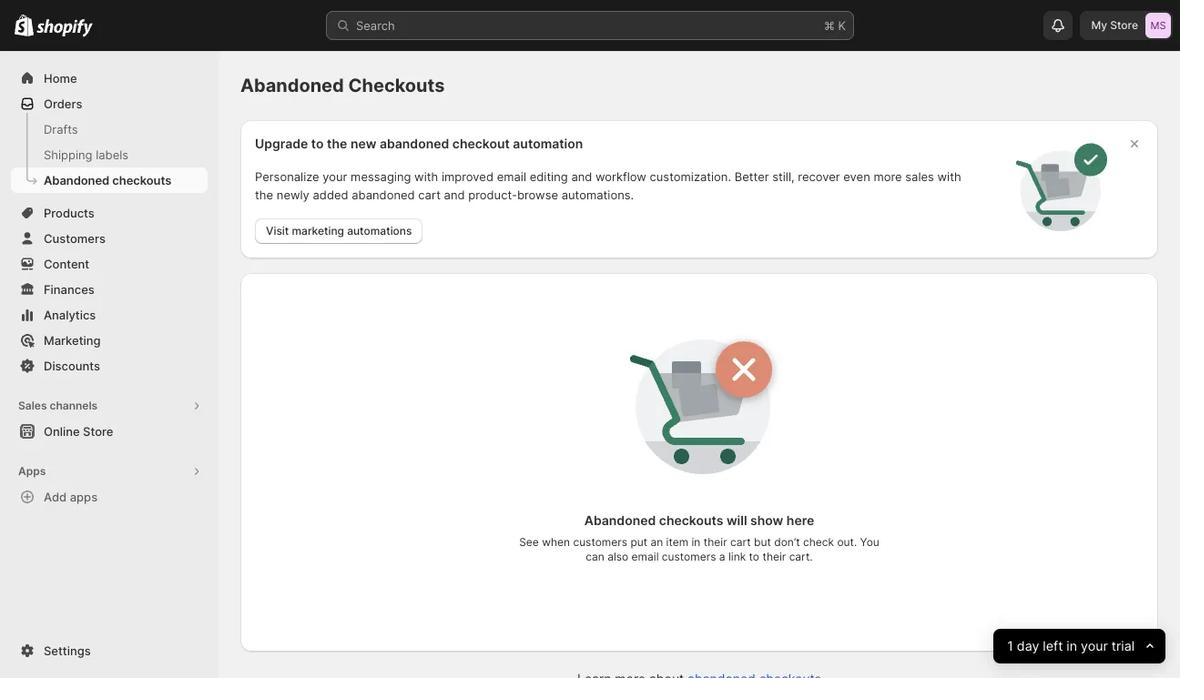 Task type: describe. For each thing, give the bounding box(es) containing it.
0 horizontal spatial their
[[704, 536, 727, 549]]

add apps
[[44, 490, 98, 505]]

can
[[586, 550, 605, 564]]

abandoned inside personalize your messaging with improved email editing and workflow customization. better still, recover even more sales with the newly added abandoned cart and product-browse automations.
[[352, 188, 415, 202]]

checkouts
[[348, 75, 445, 97]]

upgrade
[[255, 136, 308, 151]]

customers link
[[11, 226, 208, 251]]

check
[[803, 536, 834, 549]]

item
[[666, 536, 689, 549]]

automations.
[[562, 188, 634, 202]]

newly
[[277, 188, 310, 202]]

finances link
[[11, 277, 208, 302]]

apps
[[18, 465, 46, 478]]

personalize your messaging with improved email editing and workflow customization. better still, recover even more sales with the newly added abandoned cart and product-browse automations.
[[255, 169, 962, 202]]

added
[[313, 188, 349, 202]]

day
[[1017, 638, 1039, 654]]

abandoned checkouts link
[[11, 168, 208, 193]]

upgrade to the new abandoned checkout automation
[[255, 136, 583, 151]]

1 horizontal spatial customers
[[662, 550, 716, 564]]

my
[[1092, 18, 1108, 32]]

0 horizontal spatial to
[[311, 136, 324, 151]]

shopify image
[[37, 19, 93, 37]]

abandoned for abandoned checkouts
[[240, 75, 344, 97]]

in inside the abandoned checkouts will show here see when customers put an item in their cart but don't check out. you can also email customers a link to their cart.
[[692, 536, 701, 549]]

drafts link
[[11, 117, 208, 142]]

my store image
[[1146, 13, 1171, 38]]

abandoned checkouts will show here see when customers put an item in their cart but don't check out. you can also email customers a link to their cart.
[[519, 513, 880, 564]]

but
[[754, 536, 771, 549]]

new
[[351, 136, 377, 151]]

visit marketing automations button
[[255, 219, 423, 244]]

out.
[[837, 536, 857, 549]]

a
[[719, 550, 726, 564]]

better
[[735, 169, 769, 184]]

orders link
[[11, 91, 208, 117]]

customers
[[44, 231, 106, 246]]

home
[[44, 71, 77, 86]]

⌘ k
[[824, 18, 846, 33]]

marketing link
[[11, 328, 208, 353]]

workflow
[[596, 169, 647, 184]]

analytics link
[[11, 302, 208, 328]]

home link
[[11, 66, 208, 91]]

email inside personalize your messaging with improved email editing and workflow customization. better still, recover even more sales with the newly added abandoned cart and product-browse automations.
[[497, 169, 526, 184]]

personalize
[[255, 169, 319, 184]]

customization.
[[650, 169, 731, 184]]

settings link
[[11, 638, 208, 664]]

don't
[[774, 536, 800, 549]]

marketing
[[292, 224, 344, 238]]

improved
[[442, 169, 494, 184]]

online store
[[44, 424, 113, 439]]

online store link
[[11, 419, 208, 444]]

in inside dropdown button
[[1067, 638, 1077, 654]]

email inside the abandoned checkouts will show here see when customers put an item in their cart but don't check out. you can also email customers a link to their cart.
[[632, 550, 659, 564]]

sales channels button
[[11, 393, 208, 419]]

automation
[[513, 136, 583, 151]]

online
[[44, 424, 80, 439]]

1 horizontal spatial and
[[571, 169, 592, 184]]

shipping labels
[[44, 148, 129, 162]]

channels
[[50, 399, 98, 413]]

orders
[[44, 97, 82, 111]]

content link
[[11, 251, 208, 277]]

0 vertical spatial the
[[327, 136, 347, 151]]

products link
[[11, 200, 208, 226]]

checkouts for abandoned checkouts
[[112, 173, 171, 188]]

recover
[[798, 169, 840, 184]]

1 with from the left
[[414, 169, 438, 184]]

finances
[[44, 282, 95, 297]]

my store
[[1092, 18, 1139, 32]]

when
[[542, 536, 570, 549]]

here
[[787, 513, 814, 528]]

your inside dropdown button
[[1081, 638, 1108, 654]]

abandoned checkout image image
[[1016, 142, 1108, 233]]

checkouts for abandoned checkouts will show here see when customers put an item in their cart but don't check out. you can also email customers a link to their cart.
[[659, 513, 724, 528]]

online store button
[[0, 419, 219, 444]]



Task type: locate. For each thing, give the bounding box(es) containing it.
show
[[751, 513, 784, 528]]

the left newly
[[255, 188, 273, 202]]

1 horizontal spatial store
[[1110, 18, 1139, 32]]

1 horizontal spatial their
[[763, 550, 786, 564]]

marketing
[[44, 333, 101, 348]]

2 vertical spatial abandoned
[[585, 513, 656, 528]]

1 vertical spatial email
[[632, 550, 659, 564]]

their
[[704, 536, 727, 549], [763, 550, 786, 564]]

⌘
[[824, 18, 835, 33]]

0 vertical spatial store
[[1110, 18, 1139, 32]]

to right 'upgrade'
[[311, 136, 324, 151]]

you
[[860, 536, 880, 549]]

1 horizontal spatial with
[[938, 169, 962, 184]]

discounts
[[44, 359, 100, 373]]

with right 'sales'
[[938, 169, 962, 184]]

customers up can
[[573, 536, 628, 549]]

apps
[[70, 490, 98, 505]]

store inside "link"
[[83, 424, 113, 439]]

email
[[497, 169, 526, 184], [632, 550, 659, 564]]

automations
[[347, 224, 412, 238]]

1 vertical spatial to
[[749, 550, 760, 564]]

0 vertical spatial email
[[497, 169, 526, 184]]

abandoned up messaging
[[380, 136, 449, 151]]

0 horizontal spatial customers
[[573, 536, 628, 549]]

the left new
[[327, 136, 347, 151]]

drafts
[[44, 122, 78, 137]]

in right left
[[1067, 638, 1077, 654]]

0 horizontal spatial abandoned
[[44, 173, 109, 188]]

add
[[44, 490, 67, 505]]

0 horizontal spatial email
[[497, 169, 526, 184]]

1 vertical spatial their
[[763, 550, 786, 564]]

email down put
[[632, 550, 659, 564]]

apps button
[[11, 459, 208, 485]]

an
[[651, 536, 663, 549]]

and
[[571, 169, 592, 184], [444, 188, 465, 202]]

1 horizontal spatial email
[[632, 550, 659, 564]]

0 horizontal spatial your
[[323, 169, 347, 184]]

abandoned down shipping
[[44, 173, 109, 188]]

your inside personalize your messaging with improved email editing and workflow customization. better still, recover even more sales with the newly added abandoned cart and product-browse automations.
[[323, 169, 347, 184]]

2 horizontal spatial abandoned
[[585, 513, 656, 528]]

cart.
[[789, 550, 813, 564]]

their down but at the bottom of page
[[763, 550, 786, 564]]

cart
[[418, 188, 441, 202], [730, 536, 751, 549]]

see
[[519, 536, 539, 549]]

put
[[631, 536, 648, 549]]

1
[[1007, 638, 1013, 654]]

cart down the upgrade to the new abandoned checkout automation
[[418, 188, 441, 202]]

store down sales channels button
[[83, 424, 113, 439]]

0 vertical spatial customers
[[573, 536, 628, 549]]

checkout
[[452, 136, 510, 151]]

messaging
[[351, 169, 411, 184]]

and down improved
[[444, 188, 465, 202]]

visit marketing automations
[[266, 224, 412, 238]]

1 vertical spatial abandoned
[[352, 188, 415, 202]]

left
[[1043, 638, 1063, 654]]

link
[[729, 550, 746, 564]]

to inside the abandoned checkouts will show here see when customers put an item in their cart but don't check out. you can also email customers a link to their cart.
[[749, 550, 760, 564]]

shipping labels link
[[11, 142, 208, 168]]

settings
[[44, 644, 91, 659]]

1 day left in your trial button
[[993, 629, 1166, 664]]

abandoned checkouts
[[240, 75, 445, 97]]

to down but at the bottom of page
[[749, 550, 760, 564]]

checkouts down labels
[[112, 173, 171, 188]]

in right item
[[692, 536, 701, 549]]

1 horizontal spatial in
[[1067, 638, 1077, 654]]

will
[[727, 513, 747, 528]]

discounts link
[[11, 353, 208, 379]]

1 vertical spatial your
[[1081, 638, 1108, 654]]

browse
[[517, 188, 558, 202]]

email up product-
[[497, 169, 526, 184]]

1 horizontal spatial checkouts
[[659, 513, 724, 528]]

even
[[844, 169, 871, 184]]

1 day left in your trial
[[1007, 638, 1135, 654]]

sales
[[18, 399, 47, 413]]

customers
[[573, 536, 628, 549], [662, 550, 716, 564]]

0 horizontal spatial checkouts
[[112, 173, 171, 188]]

1 vertical spatial customers
[[662, 550, 716, 564]]

more
[[874, 169, 902, 184]]

0 vertical spatial your
[[323, 169, 347, 184]]

labels
[[96, 148, 129, 162]]

0 horizontal spatial with
[[414, 169, 438, 184]]

also
[[608, 550, 629, 564]]

1 vertical spatial the
[[255, 188, 273, 202]]

editing
[[530, 169, 568, 184]]

checkouts
[[112, 173, 171, 188], [659, 513, 724, 528]]

0 horizontal spatial and
[[444, 188, 465, 202]]

the inside personalize your messaging with improved email editing and workflow customization. better still, recover even more sales with the newly added abandoned cart and product-browse automations.
[[255, 188, 273, 202]]

abandoned checkouts
[[44, 173, 171, 188]]

cart inside the abandoned checkouts will show here see when customers put an item in their cart but don't check out. you can also email customers a link to their cart.
[[730, 536, 751, 549]]

0 vertical spatial cart
[[418, 188, 441, 202]]

1 vertical spatial and
[[444, 188, 465, 202]]

0 horizontal spatial the
[[255, 188, 273, 202]]

products
[[44, 206, 95, 220]]

abandoned down messaging
[[352, 188, 415, 202]]

store right 'my'
[[1110, 18, 1139, 32]]

1 horizontal spatial the
[[327, 136, 347, 151]]

0 vertical spatial to
[[311, 136, 324, 151]]

with down the upgrade to the new abandoned checkout automation
[[414, 169, 438, 184]]

the
[[327, 136, 347, 151], [255, 188, 273, 202]]

analytics
[[44, 308, 96, 322]]

abandoned
[[380, 136, 449, 151], [352, 188, 415, 202]]

abandoned up 'upgrade'
[[240, 75, 344, 97]]

1 vertical spatial abandoned
[[44, 173, 109, 188]]

1 horizontal spatial cart
[[730, 536, 751, 549]]

visit
[[266, 224, 289, 238]]

with
[[414, 169, 438, 184], [938, 169, 962, 184]]

1 vertical spatial store
[[83, 424, 113, 439]]

customers down item
[[662, 550, 716, 564]]

checkouts inside the abandoned checkouts will show here see when customers put an item in their cart but don't check out. you can also email customers a link to their cart.
[[659, 513, 724, 528]]

abandoned inside the abandoned checkouts will show here see when customers put an item in their cart but don't check out. you can also email customers a link to their cart.
[[585, 513, 656, 528]]

0 vertical spatial checkouts
[[112, 173, 171, 188]]

and up automations.
[[571, 169, 592, 184]]

0 horizontal spatial store
[[83, 424, 113, 439]]

2 with from the left
[[938, 169, 962, 184]]

search
[[356, 18, 395, 33]]

0 vertical spatial and
[[571, 169, 592, 184]]

1 vertical spatial cart
[[730, 536, 751, 549]]

sales
[[906, 169, 934, 184]]

0 horizontal spatial in
[[692, 536, 701, 549]]

product-
[[468, 188, 517, 202]]

sales channels
[[18, 399, 98, 413]]

0 vertical spatial in
[[692, 536, 701, 549]]

abandoned up put
[[585, 513, 656, 528]]

1 horizontal spatial to
[[749, 550, 760, 564]]

store
[[1110, 18, 1139, 32], [83, 424, 113, 439]]

checkouts up item
[[659, 513, 724, 528]]

store for online store
[[83, 424, 113, 439]]

cart up link
[[730, 536, 751, 549]]

abandoned for abandoned checkouts
[[44, 173, 109, 188]]

1 horizontal spatial abandoned
[[240, 75, 344, 97]]

store for my store
[[1110, 18, 1139, 32]]

your up added
[[323, 169, 347, 184]]

1 horizontal spatial your
[[1081, 638, 1108, 654]]

to
[[311, 136, 324, 151], [749, 550, 760, 564]]

add apps button
[[11, 485, 208, 510]]

in
[[692, 536, 701, 549], [1067, 638, 1077, 654]]

k
[[838, 18, 846, 33]]

1 vertical spatial checkouts
[[659, 513, 724, 528]]

cart inside personalize your messaging with improved email editing and workflow customization. better still, recover even more sales with the newly added abandoned cart and product-browse automations.
[[418, 188, 441, 202]]

your left trial
[[1081, 638, 1108, 654]]

content
[[44, 257, 89, 271]]

1 vertical spatial in
[[1067, 638, 1077, 654]]

shipping
[[44, 148, 92, 162]]

your
[[323, 169, 347, 184], [1081, 638, 1108, 654]]

0 vertical spatial abandoned
[[380, 136, 449, 151]]

trial
[[1112, 638, 1135, 654]]

shopify image
[[15, 14, 34, 36]]

their up a
[[704, 536, 727, 549]]

0 horizontal spatial cart
[[418, 188, 441, 202]]

still,
[[773, 169, 795, 184]]

0 vertical spatial abandoned
[[240, 75, 344, 97]]

0 vertical spatial their
[[704, 536, 727, 549]]



Task type: vqa. For each thing, say whether or not it's contained in the screenshot.
the leftmost your
yes



